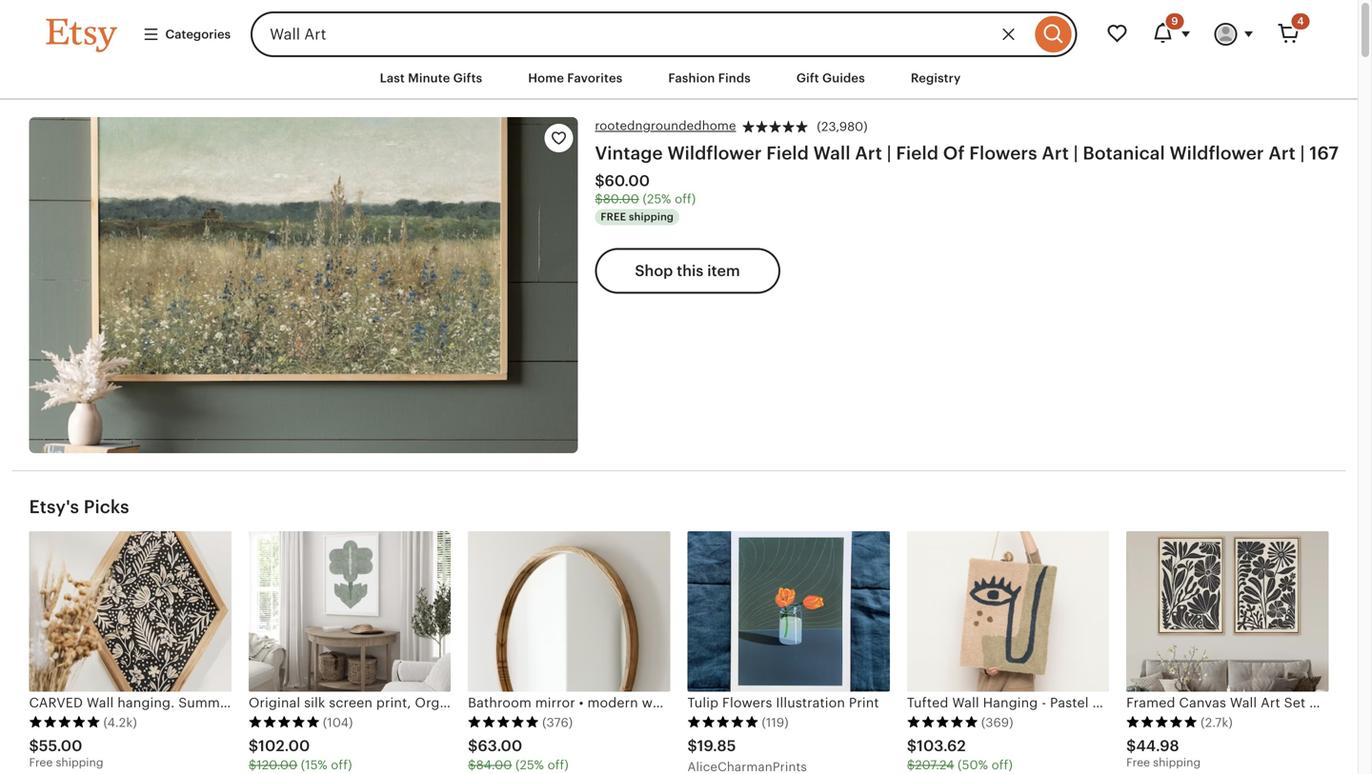 Task type: vqa. For each thing, say whether or not it's contained in the screenshot.


Task type: describe. For each thing, give the bounding box(es) containing it.
off) for 102.00
[[331, 759, 352, 773]]

fashion
[[668, 71, 715, 85]]

44.98
[[1136, 738, 1180, 755]]

1 wildflower from the left
[[668, 143, 762, 163]]

(4.2k)
[[103, 716, 137, 730]]

picks
[[84, 497, 129, 518]]

3 | from the left
[[1300, 143, 1305, 163]]

wall
[[814, 143, 851, 163]]

this
[[677, 263, 704, 280]]

(50%
[[958, 759, 988, 773]]

120.00
[[257, 759, 298, 773]]

4 link
[[1266, 11, 1312, 57]]

84.00
[[476, 759, 512, 773]]

botanical
[[1083, 143, 1165, 163]]

$ 103.62 $ 207.24 (50% off)
[[907, 738, 1013, 773]]

$ 63.00 $ 84.00 (25% off)
[[468, 738, 569, 773]]

vintage wildflower field wall art | field of flowers art | botanical wildflower art | 167 link
[[595, 143, 1339, 163]]

item
[[707, 263, 740, 280]]

gift
[[797, 71, 819, 85]]

illustration
[[776, 696, 845, 711]]

of
[[943, 143, 965, 163]]

registry link
[[897, 61, 975, 95]]

flowers inside the vintage wildflower field wall art | field of flowers art | botanical wildflower art | 167 $ 60.00 $ 80.00 (25% off) free shipping
[[969, 143, 1038, 163]]

last minute gifts
[[380, 71, 482, 85]]

off) inside the vintage wildflower field wall art | field of flowers art | botanical wildflower art | 167 $ 60.00 $ 80.00 (25% off) free shipping
[[675, 192, 696, 206]]

19.85
[[697, 738, 736, 755]]

gift guides link
[[782, 61, 879, 95]]

carved wall hanging. summer floral with wood frame. boho wall decor. image
[[29, 532, 231, 692]]

2 wildflower from the left
[[1170, 143, 1264, 163]]

9 button
[[1140, 11, 1203, 57]]

(119)
[[762, 716, 789, 730]]

etsy's
[[29, 497, 79, 518]]

1 field from the left
[[766, 143, 809, 163]]

Search for anything text field
[[251, 11, 1031, 57]]

1 | from the left
[[887, 143, 892, 163]]

(104)
[[323, 716, 353, 730]]

$ 19.85 alicecharmanprints
[[688, 738, 807, 775]]

last minute gifts link
[[366, 61, 497, 95]]

registry
[[911, 71, 961, 85]]

fashion finds link
[[654, 61, 765, 95]]

2 | from the left
[[1074, 143, 1079, 163]]

$ inside '$ 19.85 alicecharmanprints'
[[688, 738, 697, 755]]

free for 55.00
[[29, 757, 53, 770]]

5 out of 5 stars image for (369)
[[907, 716, 979, 729]]

2 field from the left
[[896, 143, 939, 163]]

(369)
[[981, 716, 1014, 730]]

shipping inside the vintage wildflower field wall art | field of flowers art | botanical wildflower art | 167 $ 60.00 $ 80.00 (25% off) free shipping
[[629, 211, 674, 223]]

$ inside $ 55.00 free shipping
[[29, 738, 39, 755]]

$ 102.00 $ 120.00 (15% off)
[[249, 738, 352, 773]]

4
[[1297, 15, 1304, 27]]

rootedngroundedhome link
[[595, 117, 736, 135]]

categories button
[[128, 17, 245, 52]]

original silk screen print, organic nature shape, botanical wall art image
[[249, 532, 451, 692]]

etsy's picks
[[29, 497, 129, 518]]

3 art from the left
[[1269, 143, 1296, 163]]

tulip flowers illustration print image
[[688, 532, 890, 692]]

80.00
[[603, 192, 639, 206]]

shipping for 44.98
[[1153, 757, 1201, 770]]

free
[[601, 211, 626, 223]]

home favorites
[[528, 71, 623, 85]]

home
[[528, 71, 564, 85]]

alicecharmanprints
[[688, 760, 807, 775]]

menu bar containing last minute gifts
[[12, 57, 1346, 100]]

$ inside $ 44.98 free shipping
[[1127, 738, 1136, 755]]



Task type: locate. For each thing, give the bounding box(es) containing it.
(15%
[[301, 759, 328, 773]]

wildflower down rootedngroundedhome link
[[668, 143, 762, 163]]

off) right "80.00"
[[675, 192, 696, 206]]

(25%
[[643, 192, 671, 206], [516, 759, 544, 773]]

wildflower right botanical
[[1170, 143, 1264, 163]]

shop this item
[[635, 263, 740, 280]]

| left 167
[[1300, 143, 1305, 163]]

2 art from the left
[[1042, 143, 1069, 163]]

5 out of 5 stars image up "19.85"
[[688, 716, 759, 729]]

55.00
[[39, 738, 82, 755]]

favorites
[[567, 71, 623, 85]]

0 horizontal spatial shipping
[[56, 757, 103, 770]]

0 horizontal spatial free
[[29, 757, 53, 770]]

flowers
[[969, 143, 1038, 163], [722, 696, 772, 711]]

0 vertical spatial flowers
[[969, 143, 1038, 163]]

off) inside $ 63.00 $ 84.00 (25% off)
[[548, 759, 569, 773]]

(376)
[[542, 716, 573, 730]]

(25% inside the vintage wildflower field wall art | field of flowers art | botanical wildflower art | 167 $ 60.00 $ 80.00 (25% off) free shipping
[[643, 192, 671, 206]]

categories
[[165, 27, 231, 41]]

field
[[766, 143, 809, 163], [896, 143, 939, 163]]

free for 44.98
[[1127, 757, 1150, 770]]

vintage wildflower field wall art | field of flowers art | botanical wildflower art | 167 $ 60.00 $ 80.00 (25% off) free shipping
[[595, 143, 1339, 223]]

0 horizontal spatial |
[[887, 143, 892, 163]]

$
[[595, 172, 605, 190], [595, 192, 603, 206], [29, 738, 39, 755], [249, 738, 258, 755], [468, 738, 478, 755], [688, 738, 697, 755], [907, 738, 917, 755], [1127, 738, 1136, 755], [249, 759, 257, 773], [468, 759, 476, 773], [907, 759, 915, 773]]

1 horizontal spatial free
[[1127, 757, 1150, 770]]

off) right (15%
[[331, 759, 352, 773]]

1 free from the left
[[29, 757, 53, 770]]

flowers up (119)
[[722, 696, 772, 711]]

0 horizontal spatial wildflower
[[668, 143, 762, 163]]

9
[[1172, 15, 1178, 27]]

rootedngroundedhome
[[595, 119, 736, 133]]

fashion finds
[[668, 71, 751, 85]]

(25% down 60.00
[[643, 192, 671, 206]]

0 horizontal spatial art
[[855, 143, 882, 163]]

(25% down 63.00
[[516, 759, 544, 773]]

categories banner
[[12, 0, 1346, 57]]

0 vertical spatial (25%
[[643, 192, 671, 206]]

off) right '(50%'
[[992, 759, 1013, 773]]

2 horizontal spatial |
[[1300, 143, 1305, 163]]

5 out of 5 stars image up 55.00
[[29, 716, 101, 729]]

art left botanical
[[1042, 143, 1069, 163]]

5 out of 5 stars image up 103.62
[[907, 716, 979, 729]]

bathroom mirror • modern wall mirror • circle mirror • mirror wall decor • room decor • room decor • wall mirror image
[[468, 532, 670, 692]]

5 5 out of 5 stars image from the left
[[907, 716, 979, 729]]

1 vertical spatial (25%
[[516, 759, 544, 773]]

5 out of 5 stars image for (376)
[[468, 716, 540, 729]]

5 out of 5 stars image for (2.7k)
[[1127, 716, 1198, 729]]

(23,980)
[[817, 120, 868, 134]]

(2.7k)
[[1201, 716, 1233, 730]]

gift guides
[[797, 71, 865, 85]]

5 out of 5 stars image for (104)
[[249, 716, 320, 729]]

1 horizontal spatial wildflower
[[1170, 143, 1264, 163]]

wildflower
[[668, 143, 762, 163], [1170, 143, 1264, 163]]

shipping down 44.98
[[1153, 757, 1201, 770]]

shipping inside $ 44.98 free shipping
[[1153, 757, 1201, 770]]

1 5 out of 5 stars image from the left
[[29, 716, 101, 729]]

tulip
[[688, 696, 719, 711]]

5 out of 5 stars image up 102.00
[[249, 716, 320, 729]]

shipping down 55.00
[[56, 757, 103, 770]]

167
[[1310, 143, 1339, 163]]

2 free from the left
[[1127, 757, 1150, 770]]

last
[[380, 71, 405, 85]]

free inside $ 44.98 free shipping
[[1127, 757, 1150, 770]]

off)
[[675, 192, 696, 206], [331, 759, 352, 773], [548, 759, 569, 773], [992, 759, 1013, 773]]

art right wall
[[855, 143, 882, 163]]

102.00
[[258, 738, 310, 755]]

1 horizontal spatial flowers
[[969, 143, 1038, 163]]

print
[[849, 696, 879, 711]]

4 5 out of 5 stars image from the left
[[688, 716, 759, 729]]

flowers right of
[[969, 143, 1038, 163]]

shipping for 55.00
[[56, 757, 103, 770]]

shipping inside $ 55.00 free shipping
[[56, 757, 103, 770]]

5 out of 5 stars image up 44.98
[[1127, 716, 1198, 729]]

60.00
[[605, 172, 650, 190]]

art left 167
[[1269, 143, 1296, 163]]

art
[[855, 143, 882, 163], [1042, 143, 1069, 163], [1269, 143, 1296, 163]]

103.62
[[917, 738, 966, 755]]

shop
[[635, 263, 673, 280]]

1 art from the left
[[855, 143, 882, 163]]

menu bar
[[12, 57, 1346, 100]]

1 horizontal spatial art
[[1042, 143, 1069, 163]]

finds
[[718, 71, 751, 85]]

1 horizontal spatial (25%
[[643, 192, 671, 206]]

63.00
[[478, 738, 523, 755]]

tulip flowers illustration print
[[688, 696, 879, 711]]

2 5 out of 5 stars image from the left
[[249, 716, 320, 729]]

free
[[29, 757, 53, 770], [1127, 757, 1150, 770]]

off) for 63.00
[[548, 759, 569, 773]]

field left wall
[[766, 143, 809, 163]]

| left botanical
[[1074, 143, 1079, 163]]

shop this item link
[[595, 248, 780, 294]]

guides
[[823, 71, 865, 85]]

minute
[[408, 71, 450, 85]]

1 horizontal spatial |
[[1074, 143, 1079, 163]]

off) inside $ 102.00 $ 120.00 (15% off)
[[331, 759, 352, 773]]

|
[[887, 143, 892, 163], [1074, 143, 1079, 163], [1300, 143, 1305, 163]]

shipping
[[629, 211, 674, 223], [56, 757, 103, 770], [1153, 757, 1201, 770]]

home favorites link
[[514, 61, 637, 95]]

1 horizontal spatial field
[[896, 143, 939, 163]]

5 out of 5 stars image for (119)
[[688, 716, 759, 729]]

0 horizontal spatial (25%
[[516, 759, 544, 773]]

$ 44.98 free shipping
[[1127, 738, 1201, 770]]

1 vertical spatial flowers
[[722, 696, 772, 711]]

vintage
[[595, 143, 663, 163]]

off) inside $ 103.62 $ 207.24 (50% off)
[[992, 759, 1013, 773]]

None search field
[[251, 11, 1077, 57]]

5 out of 5 stars image
[[29, 716, 101, 729], [249, 716, 320, 729], [468, 716, 540, 729], [688, 716, 759, 729], [907, 716, 979, 729], [1127, 716, 1198, 729]]

off) for 103.62
[[992, 759, 1013, 773]]

5 out of 5 stars image for (4.2k)
[[29, 716, 101, 729]]

shipping down "80.00"
[[629, 211, 674, 223]]

207.24
[[915, 759, 954, 773]]

3 5 out of 5 stars image from the left
[[468, 716, 540, 729]]

6 5 out of 5 stars image from the left
[[1127, 716, 1198, 729]]

tufted wall hanging - pastel abstract moroccan eye symbol -  100% sheep's wool tufted tapestry -  tufted rug wall art - boho -  moroccan rug image
[[907, 532, 1109, 692]]

off) down (376)
[[548, 759, 569, 773]]

0 horizontal spatial field
[[766, 143, 809, 163]]

free inside $ 55.00 free shipping
[[29, 757, 53, 770]]

5 out of 5 stars image up 63.00
[[468, 716, 540, 729]]

free down 55.00
[[29, 757, 53, 770]]

2 horizontal spatial art
[[1269, 143, 1296, 163]]

framed canvas wall art set abstract floral botanical prints minimalist modern art boho wall decor image
[[1127, 532, 1329, 692]]

$ 55.00 free shipping
[[29, 738, 103, 770]]

field left of
[[896, 143, 939, 163]]

(25% inside $ 63.00 $ 84.00 (25% off)
[[516, 759, 544, 773]]

0 horizontal spatial flowers
[[722, 696, 772, 711]]

none search field inside categories banner
[[251, 11, 1077, 57]]

1 horizontal spatial shipping
[[629, 211, 674, 223]]

gifts
[[453, 71, 482, 85]]

2 horizontal spatial shipping
[[1153, 757, 1201, 770]]

free down 44.98
[[1127, 757, 1150, 770]]

| right wall
[[887, 143, 892, 163]]



